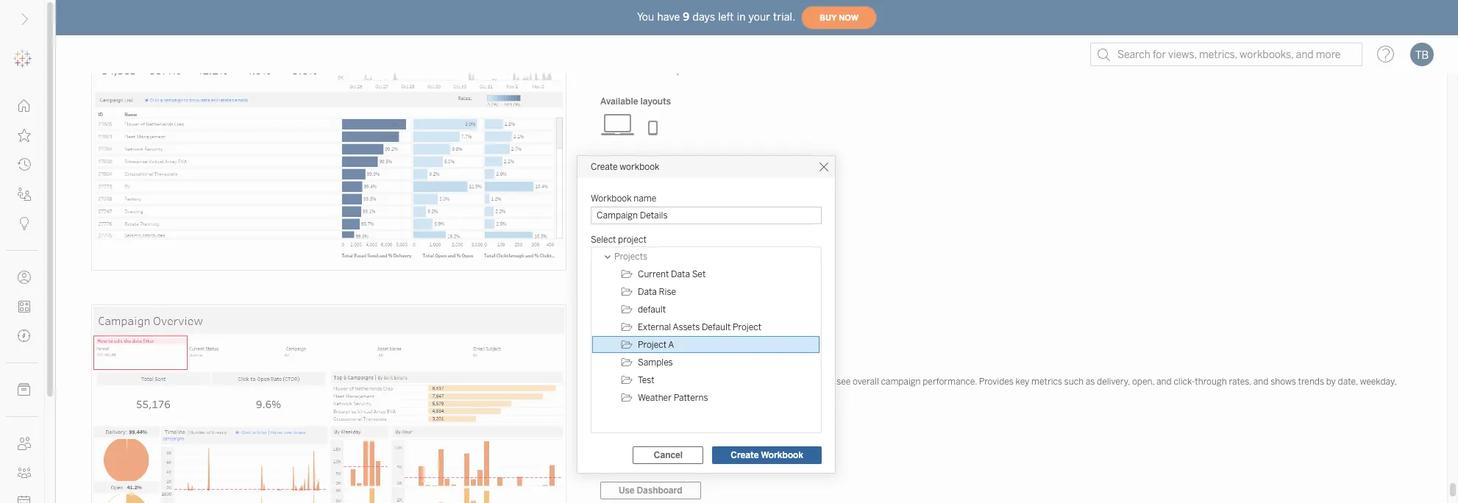 Task type: describe. For each thing, give the bounding box(es) containing it.
for inside the lets you dive into detailed metrics for each email campaign to analyze performance. shows the funnel of emails sent, delivered, opened, and clicked-through, and lets you break down each email asset to examine individual performance.
[[739, 52, 751, 63]]

create for create workbook
[[731, 450, 759, 461]]

select project
[[591, 235, 647, 245]]

trends
[[1299, 377, 1325, 387]]

click-
[[1174, 377, 1195, 387]]

use
[[616, 311, 631, 321]]

1 dashboard from the top
[[637, 161, 683, 171]]

cancel button
[[633, 447, 704, 464]]

create for create workbook
[[591, 162, 618, 172]]

you have 9 days left in your trial.
[[637, 11, 796, 23]]

and left hour.
[[601, 390, 616, 400]]

use dashboard for 1st use dashboard button
[[619, 161, 683, 171]]

9
[[683, 11, 690, 23]]

layouts
[[641, 96, 671, 107]]

and left click-
[[1157, 377, 1172, 387]]

left
[[718, 11, 734, 23]]

current
[[638, 269, 669, 280]]

1 vertical spatial data
[[638, 287, 657, 297]]

shows
[[1271, 377, 1297, 387]]

assets
[[673, 322, 700, 333]]

1 vertical spatial project
[[638, 340, 667, 350]]

you
[[637, 11, 655, 23]]

name
[[634, 194, 657, 204]]

weather patterns
[[638, 393, 708, 403]]

down
[[1305, 52, 1327, 63]]

weekday,
[[1360, 377, 1397, 387]]

rise
[[659, 287, 676, 297]]

overall
[[853, 377, 879, 387]]

and left lets
[[1230, 52, 1245, 63]]

asset
[[1374, 52, 1396, 63]]

helping
[[789, 377, 818, 387]]

1 vertical spatial performance.
[[677, 65, 732, 76]]

overview
[[645, 359, 684, 369]]

all
[[674, 377, 683, 387]]

1 to from the left
[[840, 52, 848, 63]]

through,
[[1194, 52, 1228, 63]]

recommendations image
[[18, 217, 31, 230]]

campaign
[[601, 359, 643, 369]]

0 vertical spatial project
[[733, 322, 762, 333]]

weather
[[638, 393, 672, 403]]

groups image
[[18, 467, 31, 480]]

workbook
[[620, 162, 660, 172]]

favorites image
[[18, 129, 31, 142]]

row group inside create workbook dialog
[[592, 248, 821, 407]]

of
[[1010, 52, 1018, 63]]

metrics inside the lets you dive into detailed metrics for each email campaign to analyze performance. shows the funnel of emails sent, delivered, opened, and clicked-through, and lets you break down each email asset to examine individual performance.
[[707, 52, 737, 63]]

see
[[837, 377, 851, 387]]

laptop image
[[601, 113, 636, 136]]

project
[[618, 235, 647, 245]]

buy
[[820, 13, 837, 22]]

shows inside campaign overview shows activity for all current email campaigns, helping you see overall campaign performance. provides key metrics such as delivery, open, and click-through rates, and shows trends by date, weekday, and hour.
[[601, 377, 627, 387]]

workbook name
[[591, 194, 657, 204]]

home image
[[18, 99, 31, 113]]

for use with oracle eloqua
[[601, 311, 688, 341]]

individual
[[637, 65, 675, 76]]

performance. inside campaign overview shows activity for all current email campaigns, helping you see overall campaign performance. provides key metrics such as delivery, open, and click-through rates, and shows trends by date, weekday, and hour.
[[923, 377, 977, 387]]

1 horizontal spatial email
[[774, 52, 796, 63]]

through
[[1195, 377, 1227, 387]]

dive
[[636, 52, 653, 63]]

0 vertical spatial data
[[671, 269, 690, 280]]

external assets image
[[18, 383, 31, 397]]

default
[[638, 305, 666, 315]]

provides
[[979, 377, 1014, 387]]

date,
[[1338, 377, 1358, 387]]

and right rates,
[[1254, 377, 1269, 387]]

a
[[668, 340, 674, 350]]

default
[[702, 322, 731, 333]]

delivery,
[[1097, 377, 1131, 387]]

the
[[968, 52, 981, 63]]

campaign inside campaign overview shows activity for all current email campaigns, helping you see overall campaign performance. provides key metrics such as delivery, open, and click-through rates, and shows trends by date, weekday, and hour.
[[881, 377, 921, 387]]

laptop image
[[601, 437, 636, 461]]

lets you dive into detailed metrics for each email campaign to analyze performance. shows the funnel of emails sent, delivered, opened, and clicked-through, and lets you break down each email asset to examine individual performance.
[[601, 52, 1406, 76]]

campaign inside the lets you dive into detailed metrics for each email campaign to analyze performance. shows the funnel of emails sent, delivered, opened, and clicked-through, and lets you break down each email asset to examine individual performance.
[[798, 52, 838, 63]]

buy now
[[820, 13, 859, 22]]

buy now button
[[801, 6, 877, 29]]

current data set
[[638, 269, 706, 280]]

campaigns,
[[741, 377, 787, 387]]

into
[[655, 52, 670, 63]]

2 dashboard from the top
[[637, 486, 683, 496]]

phone image for laptop icon
[[636, 437, 671, 461]]

2 each from the left
[[1329, 52, 1348, 63]]

projects
[[614, 252, 648, 262]]

clicked-
[[1162, 52, 1194, 63]]

current
[[685, 377, 715, 387]]

create workbook
[[731, 450, 804, 461]]

have
[[657, 11, 680, 23]]

delivered,
[[1070, 52, 1109, 63]]

rates,
[[1229, 377, 1252, 387]]

funnel
[[983, 52, 1008, 63]]

as
[[1086, 377, 1095, 387]]

for inside campaign overview shows activity for all current email campaigns, helping you see overall campaign performance. provides key metrics such as delivery, open, and click-through rates, and shows trends by date, weekday, and hour.
[[661, 377, 672, 387]]

0 vertical spatial performance.
[[883, 52, 937, 63]]



Task type: locate. For each thing, give the bounding box(es) containing it.
external assets default project
[[638, 322, 762, 333]]

1 horizontal spatial for
[[739, 52, 751, 63]]

1 horizontal spatial shows
[[939, 52, 966, 63]]

create workbook dialog
[[578, 156, 835, 473]]

each down 'your' at the top
[[753, 52, 772, 63]]

patterns
[[674, 393, 708, 403]]

0 horizontal spatial create
[[591, 162, 618, 172]]

0 horizontal spatial project
[[638, 340, 667, 350]]

and
[[1145, 52, 1160, 63], [1230, 52, 1245, 63], [1157, 377, 1172, 387], [1254, 377, 1269, 387], [601, 390, 616, 400]]

external
[[638, 322, 671, 333]]

eloqua
[[645, 325, 688, 341]]

activity
[[629, 377, 659, 387]]

2 vertical spatial performance.
[[923, 377, 977, 387]]

data rise
[[638, 287, 676, 297]]

1 use from the top
[[619, 161, 635, 171]]

email inside campaign overview shows activity for all current email campaigns, helping you see overall campaign performance. provides key metrics such as delivery, open, and click-through rates, and shows trends by date, weekday, and hour.
[[717, 377, 739, 387]]

0 vertical spatial workbook
[[591, 194, 632, 204]]

performance. left provides
[[923, 377, 977, 387]]

you right lets
[[1264, 52, 1278, 63]]

1 vertical spatial campaign
[[881, 377, 921, 387]]

shows
[[939, 52, 966, 63], [601, 377, 627, 387]]

use for 1st use dashboard button
[[619, 161, 635, 171]]

campaign details image
[[92, 0, 566, 270]]

0 vertical spatial use dashboard button
[[601, 157, 701, 175]]

shared with me image
[[18, 188, 31, 201]]

for left all
[[661, 377, 672, 387]]

data up default
[[638, 287, 657, 297]]

sent,
[[1048, 52, 1068, 63]]

each
[[753, 52, 772, 63], [1329, 52, 1348, 63]]

0 horizontal spatial campaign
[[798, 52, 838, 63]]

navigation panel element
[[0, 44, 44, 503]]

create workbook button
[[713, 447, 822, 464]]

2 use dashboard from the top
[[619, 486, 683, 496]]

0 horizontal spatial workbook
[[591, 194, 632, 204]]

0 horizontal spatial metrics
[[707, 52, 737, 63]]

use dashboard for second use dashboard button from the top
[[619, 486, 683, 496]]

you up examine
[[620, 52, 634, 63]]

in
[[737, 11, 746, 23]]

1 vertical spatial shows
[[601, 377, 627, 387]]

use
[[619, 161, 635, 171], [619, 486, 635, 496]]

examine
[[601, 65, 635, 76]]

1 vertical spatial use
[[619, 486, 635, 496]]

personal space image
[[18, 271, 31, 284]]

data left 'set'
[[671, 269, 690, 280]]

2 horizontal spatial you
[[1264, 52, 1278, 63]]

each right down
[[1329, 52, 1348, 63]]

performance.
[[883, 52, 937, 63], [677, 65, 732, 76], [923, 377, 977, 387]]

1 vertical spatial phone image
[[636, 437, 671, 461]]

1 vertical spatial metrics
[[1032, 377, 1063, 387]]

phone image down weather
[[636, 437, 671, 461]]

1 phone image from the top
[[636, 113, 671, 136]]

use dashboard button down cancel button
[[601, 482, 701, 500]]

use dashboard
[[619, 161, 683, 171], [619, 486, 683, 496]]

shows inside the lets you dive into detailed metrics for each email campaign to analyze performance. shows the funnel of emails sent, delivered, opened, and clicked-through, and lets you break down each email asset to examine individual performance.
[[939, 52, 966, 63]]

1 horizontal spatial workbook
[[761, 450, 804, 461]]

lets
[[1247, 52, 1262, 63]]

available layouts
[[601, 96, 671, 107]]

open,
[[1133, 377, 1155, 387]]

use dashboard button
[[601, 157, 701, 175], [601, 482, 701, 500]]

0 vertical spatial metrics
[[707, 52, 737, 63]]

hour.
[[618, 390, 638, 400]]

campaign overview image
[[92, 305, 566, 503]]

detailed
[[672, 52, 705, 63]]

collections image
[[18, 300, 31, 314]]

days
[[693, 11, 716, 23]]

users image
[[18, 437, 31, 450]]

opened,
[[1111, 52, 1143, 63]]

campaign
[[798, 52, 838, 63], [881, 377, 921, 387]]

email
[[774, 52, 796, 63], [1350, 52, 1372, 63], [717, 377, 739, 387]]

0 vertical spatial for
[[739, 52, 751, 63]]

0 vertical spatial use
[[619, 161, 635, 171]]

with
[[633, 311, 651, 321]]

email right current
[[717, 377, 739, 387]]

dashboard up name at the left of the page
[[637, 161, 683, 171]]

test
[[638, 375, 655, 386]]

oracle
[[601, 325, 642, 341]]

cancel
[[654, 450, 683, 461]]

recents image
[[18, 158, 31, 171]]

metrics inside campaign overview shows activity for all current email campaigns, helping you see overall campaign performance. provides key metrics such as delivery, open, and click-through rates, and shows trends by date, weekday, and hour.
[[1032, 377, 1063, 387]]

campaign overview shows activity for all current email campaigns, helping you see overall campaign performance. provides key metrics such as delivery, open, and click-through rates, and shows trends by date, weekday, and hour.
[[601, 359, 1397, 400]]

2 phone image from the top
[[636, 437, 671, 461]]

email left asset
[[1350, 52, 1372, 63]]

shows up hour.
[[601, 377, 627, 387]]

campaign down buy
[[798, 52, 838, 63]]

2 use dashboard button from the top
[[601, 482, 701, 500]]

data
[[671, 269, 690, 280], [638, 287, 657, 297]]

1 horizontal spatial campaign
[[881, 377, 921, 387]]

lets
[[601, 52, 618, 63]]

to left analyze
[[840, 52, 848, 63]]

metrics right key
[[1032, 377, 1063, 387]]

metrics
[[707, 52, 737, 63], [1032, 377, 1063, 387]]

now
[[839, 13, 859, 22]]

Workbook name text field
[[591, 207, 822, 224]]

your
[[749, 11, 771, 23]]

0 vertical spatial create
[[591, 162, 618, 172]]

2 use from the top
[[619, 486, 635, 496]]

available
[[601, 96, 638, 107]]

create
[[591, 162, 618, 172], [731, 450, 759, 461]]

to
[[840, 52, 848, 63], [1398, 52, 1406, 63]]

0 horizontal spatial each
[[753, 52, 772, 63]]

emails
[[1020, 52, 1046, 63]]

1 horizontal spatial metrics
[[1032, 377, 1063, 387]]

1 horizontal spatial create
[[731, 450, 759, 461]]

phone image
[[636, 113, 671, 136], [636, 437, 671, 461]]

trial.
[[774, 11, 796, 23]]

use dashboard down cancel button
[[619, 486, 683, 496]]

and left clicked- at right
[[1145, 52, 1160, 63]]

samples
[[638, 358, 673, 368]]

1 horizontal spatial each
[[1329, 52, 1348, 63]]

phone image down the layouts
[[636, 113, 671, 136]]

0 vertical spatial shows
[[939, 52, 966, 63]]

project right default
[[733, 322, 762, 333]]

for
[[601, 311, 614, 321]]

main navigation. press the up and down arrow keys to access links. element
[[0, 91, 44, 503]]

explore image
[[18, 330, 31, 343]]

phone image for laptop image
[[636, 113, 671, 136]]

use up workbook name
[[619, 161, 635, 171]]

0 vertical spatial phone image
[[636, 113, 671, 136]]

break
[[1280, 52, 1303, 63]]

1 vertical spatial workbook
[[761, 450, 804, 461]]

set
[[692, 269, 706, 280]]

dashboard down cancel button
[[637, 486, 683, 496]]

project down 'external'
[[638, 340, 667, 350]]

1 each from the left
[[753, 52, 772, 63]]

schedules image
[[18, 496, 31, 503]]

project a
[[638, 340, 674, 350]]

you left see
[[820, 377, 835, 387]]

metrics right detailed
[[707, 52, 737, 63]]

shows left the
[[939, 52, 966, 63]]

0 horizontal spatial data
[[638, 287, 657, 297]]

performance. down detailed
[[677, 65, 732, 76]]

key
[[1016, 377, 1030, 387]]

1 vertical spatial use dashboard button
[[601, 482, 701, 500]]

2 to from the left
[[1398, 52, 1406, 63]]

for down in
[[739, 52, 751, 63]]

use dashboard up name at the left of the page
[[619, 161, 683, 171]]

2 horizontal spatial email
[[1350, 52, 1372, 63]]

create inside button
[[731, 450, 759, 461]]

select
[[591, 235, 616, 245]]

workbook inside create workbook button
[[761, 450, 804, 461]]

by
[[1327, 377, 1336, 387]]

create workbook
[[591, 162, 660, 172]]

analyze
[[850, 52, 881, 63]]

1 vertical spatial create
[[731, 450, 759, 461]]

1 use dashboard from the top
[[619, 161, 683, 171]]

0 horizontal spatial you
[[620, 52, 634, 63]]

1 horizontal spatial you
[[820, 377, 835, 387]]

campaign right overall
[[881, 377, 921, 387]]

1 horizontal spatial to
[[1398, 52, 1406, 63]]

project
[[733, 322, 762, 333], [638, 340, 667, 350]]

to right asset
[[1398, 52, 1406, 63]]

email down trial.
[[774, 52, 796, 63]]

use for second use dashboard button from the top
[[619, 486, 635, 496]]

1 vertical spatial dashboard
[[637, 486, 683, 496]]

row group
[[592, 248, 821, 407]]

dashboard
[[637, 161, 683, 171], [637, 486, 683, 496]]

0 vertical spatial use dashboard
[[619, 161, 683, 171]]

you inside campaign overview shows activity for all current email campaigns, helping you see overall campaign performance. provides key metrics such as delivery, open, and click-through rates, and shows trends by date, weekday, and hour.
[[820, 377, 835, 387]]

performance. right analyze
[[883, 52, 937, 63]]

0 horizontal spatial email
[[717, 377, 739, 387]]

1 horizontal spatial project
[[733, 322, 762, 333]]

use dashboard button up name at the left of the page
[[601, 157, 701, 175]]

workbook
[[591, 194, 632, 204], [761, 450, 804, 461]]

1 use dashboard button from the top
[[601, 157, 701, 175]]

0 vertical spatial campaign
[[798, 52, 838, 63]]

1 vertical spatial for
[[661, 377, 672, 387]]

such
[[1065, 377, 1084, 387]]

row group containing projects
[[592, 248, 821, 407]]

0 horizontal spatial shows
[[601, 377, 627, 387]]

1 vertical spatial use dashboard
[[619, 486, 683, 496]]

0 horizontal spatial to
[[840, 52, 848, 63]]

you
[[620, 52, 634, 63], [1264, 52, 1278, 63], [820, 377, 835, 387]]

use down laptop icon
[[619, 486, 635, 496]]

0 vertical spatial dashboard
[[637, 161, 683, 171]]

1 horizontal spatial data
[[671, 269, 690, 280]]

0 horizontal spatial for
[[661, 377, 672, 387]]



Task type: vqa. For each thing, say whether or not it's contained in the screenshot.
Tasks by text only_f5he34f icon
no



